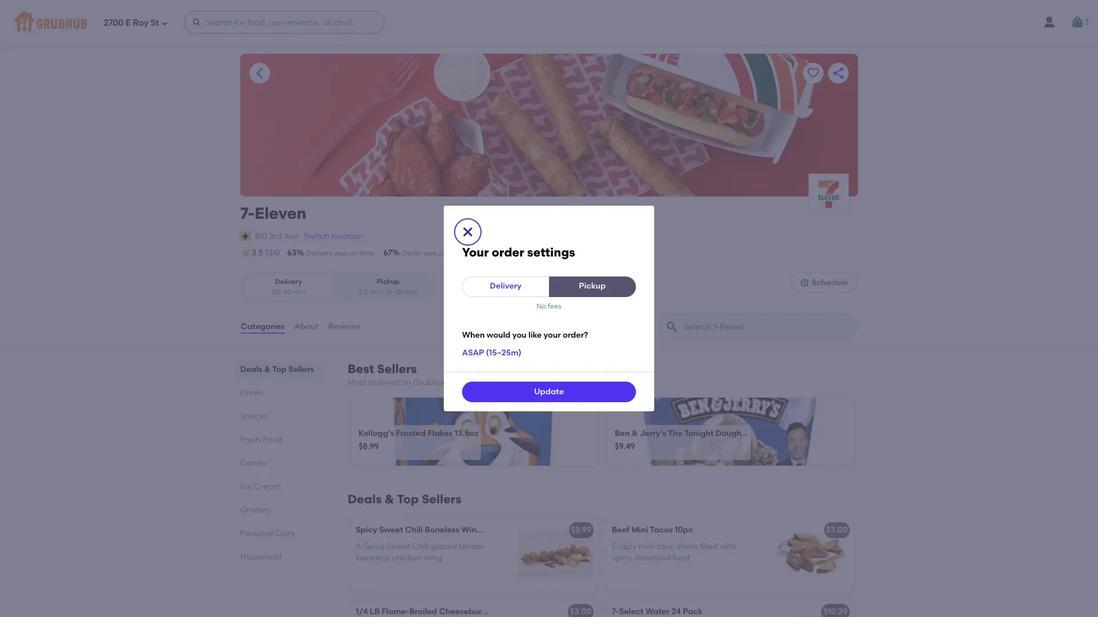 Task type: locate. For each thing, give the bounding box(es) containing it.
7- up "subscription pass" image
[[240, 204, 255, 223]]

spicy up boneless at the bottom left of page
[[364, 542, 385, 552]]

shredded
[[634, 554, 671, 564]]

3 button
[[1071, 12, 1089, 33]]

1 horizontal spatial deals
[[348, 493, 382, 507]]

sweet inside a spicy sweet chili glazed tender boneless chicken wing
[[386, 542, 410, 552]]

2 min from the left
[[406, 288, 418, 296]]

switch location button
[[303, 230, 364, 243]]

pickup for pickup 2.2 mi • 15–25 min
[[377, 278, 400, 286]]

1 horizontal spatial deals & top sellers
[[348, 493, 462, 507]]

svg image up your at the top left of page
[[461, 225, 475, 239]]

1 vertical spatial top
[[397, 493, 419, 507]]

$3.00 for "beef mini tacos 10pc" image
[[827, 526, 848, 536]]

0 vertical spatial top
[[272, 365, 287, 375]]

1 horizontal spatial svg image
[[801, 279, 810, 288]]

your
[[544, 331, 561, 340]]

0 horizontal spatial sellers
[[289, 365, 314, 375]]

deals & top sellers up spicy sweet chili boneless wings 8 count
[[348, 493, 462, 507]]

pack
[[683, 608, 703, 618]]

& up drinks tab
[[264, 365, 271, 375]]

sweet
[[379, 526, 403, 536], [386, 542, 410, 552]]

1 vertical spatial 7-
[[612, 608, 619, 618]]

when
[[462, 331, 485, 340]]

reviews button
[[328, 307, 361, 348]]

settings
[[527, 245, 575, 259]]

24
[[672, 608, 681, 618]]

pickup inside 'pickup' button
[[579, 282, 606, 291]]

0 horizontal spatial was
[[334, 249, 348, 257]]

sellers up boneless
[[422, 493, 462, 507]]

pickup up order?
[[579, 282, 606, 291]]

chili up a spicy sweet chili glazed tender boneless chicken wing
[[405, 526, 423, 536]]

you
[[513, 331, 527, 340]]

crispy mini taco shells filled with spicy shredded beef.
[[612, 542, 737, 564]]

order
[[402, 249, 422, 257]]

top up spicy sweet chili boneless wings 8 count
[[397, 493, 419, 507]]

min right the 15–25
[[406, 288, 418, 296]]

eleven
[[255, 204, 307, 223]]

deals
[[240, 365, 262, 375], [348, 493, 382, 507]]

0 vertical spatial &
[[264, 365, 271, 375]]

1 horizontal spatial top
[[397, 493, 419, 507]]

crispy
[[612, 542, 637, 552]]

pickup inside pickup 2.2 mi • 15–25 min
[[377, 278, 400, 286]]

flame-
[[382, 608, 410, 618]]

•
[[381, 288, 383, 296]]

0 horizontal spatial deals
[[240, 365, 262, 375]]

1 was from the left
[[334, 249, 348, 257]]

0 horizontal spatial min
[[293, 288, 306, 296]]

0 horizontal spatial svg image
[[461, 225, 475, 239]]

1 horizontal spatial delivery
[[306, 249, 333, 257]]

on right ordered
[[401, 378, 411, 388]]

top up drinks tab
[[272, 365, 287, 375]]

ice cream tab
[[240, 481, 320, 493]]

categories
[[241, 322, 285, 332]]

$3.00 for 1/4 lb flame-broiled cheeseburger image
[[570, 608, 592, 618]]

snacks
[[240, 412, 268, 422]]

drinks tab
[[240, 387, 320, 399]]

asap (15–25m)
[[462, 349, 522, 358]]

was for 67
[[423, 249, 436, 257]]

1 horizontal spatial 7-
[[612, 608, 619, 618]]

delivery for delivery was on time
[[306, 249, 333, 257]]

delivery down switch
[[306, 249, 333, 257]]

dough...
[[716, 429, 748, 439]]

0 vertical spatial deals & top sellers
[[240, 365, 314, 375]]

when would you like your order?
[[462, 331, 588, 340]]

1 horizontal spatial min
[[406, 288, 418, 296]]

2 vertical spatial &
[[385, 493, 394, 507]]

personal care
[[240, 529, 295, 539]]

1 vertical spatial deals & top sellers
[[348, 493, 462, 507]]

svg image inside 3 button
[[1071, 15, 1085, 29]]

most
[[348, 378, 367, 388]]

schedule button
[[791, 273, 858, 294]]

7-eleven
[[240, 204, 307, 223]]

pickup 2.2 mi • 15–25 min
[[358, 278, 418, 296]]

option group containing delivery 30–45 min
[[240, 273, 437, 302]]

1 vertical spatial sweet
[[386, 542, 410, 552]]

1 horizontal spatial on
[[401, 378, 411, 388]]

chili up wing
[[412, 542, 429, 552]]

mi
[[370, 288, 378, 296]]

boneless
[[356, 554, 390, 564]]

tacos
[[650, 526, 673, 536]]

snacks tab
[[240, 411, 320, 423]]

svg image
[[1071, 15, 1085, 29], [192, 18, 201, 27], [161, 20, 168, 27]]

&
[[264, 365, 271, 375], [632, 429, 638, 439], [385, 493, 394, 507]]

1 horizontal spatial $3.00
[[827, 526, 848, 536]]

2 horizontal spatial &
[[632, 429, 638, 439]]

a spicy sweet chili glazed tender boneless chicken wing
[[356, 542, 485, 564]]

asap
[[462, 349, 484, 358]]

1 horizontal spatial sellers
[[377, 362, 417, 377]]

sellers up drinks tab
[[289, 365, 314, 375]]

sellers
[[377, 362, 417, 377], [289, 365, 314, 375], [422, 493, 462, 507]]

1 vertical spatial &
[[632, 429, 638, 439]]

svg image left schedule at top right
[[801, 279, 810, 288]]

the
[[668, 429, 683, 439]]

spicy
[[356, 526, 377, 536], [364, 542, 385, 552]]

personal care tab
[[240, 528, 320, 540]]

deals up drinks
[[240, 365, 262, 375]]

ben
[[615, 429, 630, 439]]

save this restaurant image
[[807, 66, 821, 80]]

7-select water 24 pack
[[612, 608, 703, 618]]

0 vertical spatial deals
[[240, 365, 262, 375]]

7-select water 24 pack image
[[769, 600, 855, 618]]

pickup
[[377, 278, 400, 286], [579, 282, 606, 291]]

0 vertical spatial chili
[[405, 526, 423, 536]]

0 vertical spatial spicy
[[356, 526, 377, 536]]

0 horizontal spatial svg image
[[161, 20, 168, 27]]

on left time
[[349, 249, 358, 257]]

option group
[[240, 273, 437, 302]]

spicy up a
[[356, 526, 377, 536]]

location
[[332, 232, 363, 241]]

svg image
[[461, 225, 475, 239], [801, 279, 810, 288]]

about button
[[294, 307, 319, 348]]

spicy sweet chili boneless wings 8 count image
[[513, 519, 599, 593]]

sellers inside best sellers most ordered on grubhub
[[377, 362, 417, 377]]

svg image inside schedule button
[[801, 279, 810, 288]]

star icon image
[[240, 248, 252, 259]]

1 horizontal spatial was
[[423, 249, 436, 257]]

was down location
[[334, 249, 348, 257]]

kellogg's frosted flakes 13.5oz $8.99
[[359, 429, 478, 452]]

30–45
[[271, 288, 292, 296]]

1 vertical spatial on
[[401, 378, 411, 388]]

fees
[[548, 302, 562, 310]]

candy tab
[[240, 458, 320, 470]]

2 horizontal spatial delivery
[[490, 282, 522, 291]]

beef mini tacos 10pc image
[[769, 519, 855, 593]]

fresh food tab
[[240, 434, 320, 446]]

pickup button
[[549, 277, 636, 297]]

2 was from the left
[[423, 249, 436, 257]]

a
[[356, 542, 362, 552]]

with
[[721, 542, 737, 552]]

& right ben
[[632, 429, 638, 439]]

delivery up 30–45
[[275, 278, 302, 286]]

shells
[[677, 542, 698, 552]]

like
[[529, 331, 542, 340]]

categories button
[[240, 307, 285, 348]]

delivery for delivery
[[490, 282, 522, 291]]

no fees
[[537, 302, 562, 310]]

0 vertical spatial on
[[349, 249, 358, 257]]

0 horizontal spatial $3.00
[[570, 608, 592, 618]]

0 vertical spatial 7-
[[240, 204, 255, 223]]

1 vertical spatial svg image
[[801, 279, 810, 288]]

1 min from the left
[[293, 288, 306, 296]]

1 vertical spatial spicy
[[364, 542, 385, 552]]

0 vertical spatial svg image
[[461, 225, 475, 239]]

deals up a
[[348, 493, 382, 507]]

deals & top sellers up drinks tab
[[240, 365, 314, 375]]

delivery
[[306, 249, 333, 257], [275, 278, 302, 286], [490, 282, 522, 291]]

1 horizontal spatial &
[[385, 493, 394, 507]]

0 vertical spatial $3.00
[[827, 526, 848, 536]]

sellers up ordered
[[377, 362, 417, 377]]

food
[[263, 435, 283, 445]]

0 horizontal spatial delivery
[[275, 278, 302, 286]]

7- left water
[[612, 608, 619, 618]]

grubhub
[[413, 378, 448, 388]]

spicy inside a spicy sweet chili glazed tender boneless chicken wing
[[364, 542, 385, 552]]

1 horizontal spatial pickup
[[579, 282, 606, 291]]

household tab
[[240, 552, 320, 564]]

deals & top sellers inside tab
[[240, 365, 314, 375]]

delivery inside button
[[490, 282, 522, 291]]

spicy
[[612, 554, 632, 564]]

was right order
[[423, 249, 436, 257]]

on
[[349, 249, 358, 257], [401, 378, 411, 388]]

min inside delivery 30–45 min
[[293, 288, 306, 296]]

0 horizontal spatial pickup
[[377, 278, 400, 286]]

0 horizontal spatial &
[[264, 365, 271, 375]]

1 vertical spatial chili
[[412, 542, 429, 552]]

1 vertical spatial $3.00
[[570, 608, 592, 618]]

min right 30–45
[[293, 288, 306, 296]]

delivery inside delivery 30–45 min
[[275, 278, 302, 286]]

7-eleven logo image
[[809, 174, 849, 214]]

order
[[492, 245, 525, 259]]

pickup up •
[[377, 278, 400, 286]]

0 horizontal spatial deals & top sellers
[[240, 365, 314, 375]]

0 horizontal spatial top
[[272, 365, 287, 375]]

& up spicy sweet chili boneless wings 8 count
[[385, 493, 394, 507]]

0 horizontal spatial 7-
[[240, 204, 255, 223]]

2 horizontal spatial svg image
[[1071, 15, 1085, 29]]

tender
[[459, 542, 485, 552]]

delivery down order
[[490, 282, 522, 291]]



Task type: describe. For each thing, give the bounding box(es) containing it.
$8.99
[[359, 442, 379, 452]]

spicy sweet chili boneless wings 8 count
[[356, 526, 517, 536]]

ave
[[284, 232, 298, 241]]

2 horizontal spatial sellers
[[422, 493, 462, 507]]

0 vertical spatial sweet
[[379, 526, 403, 536]]

switch
[[304, 232, 330, 241]]

delivery for delivery 30–45 min
[[275, 278, 302, 286]]

chicken
[[392, 554, 422, 564]]

ben & jerry's the tonight dough... $9.49
[[615, 429, 748, 452]]

grocery tab
[[240, 505, 320, 517]]

0 horizontal spatial on
[[349, 249, 358, 257]]

lb
[[370, 608, 380, 618]]

2700 e roy st
[[104, 18, 159, 28]]

3.5
[[252, 248, 263, 258]]

$9.49
[[615, 442, 635, 452]]

broiled
[[410, 608, 437, 618]]

2700
[[104, 18, 124, 28]]

wing
[[424, 554, 443, 564]]

3rd
[[269, 232, 282, 241]]

grocery
[[240, 506, 272, 516]]

reviews
[[328, 322, 360, 332]]

boneless
[[425, 526, 460, 536]]

correct
[[438, 249, 462, 257]]

about
[[294, 322, 319, 332]]

update button
[[462, 382, 636, 403]]

no
[[537, 302, 546, 310]]

cream
[[254, 482, 281, 492]]

cheeseburger
[[439, 608, 495, 618]]

ice
[[240, 482, 252, 492]]

main navigation navigation
[[0, 0, 1099, 45]]

glazed
[[431, 542, 457, 552]]

$10.29
[[824, 608, 848, 618]]

beef
[[612, 526, 630, 536]]

1/4
[[356, 608, 368, 618]]

10pc
[[675, 526, 693, 536]]

deals & top sellers tab
[[240, 364, 320, 376]]

flakes
[[428, 429, 453, 439]]

fresh
[[240, 435, 261, 445]]

frosted
[[396, 429, 426, 439]]

household
[[240, 553, 282, 562]]

(34)
[[265, 248, 280, 258]]

schedule
[[812, 278, 849, 288]]

order?
[[563, 331, 588, 340]]

delivery 30–45 min
[[271, 278, 306, 296]]

was for 63
[[334, 249, 348, 257]]

switch location
[[304, 232, 363, 241]]

update
[[534, 388, 564, 397]]

magnifying glass icon image
[[665, 320, 679, 334]]

2.2
[[358, 288, 368, 296]]

3
[[1085, 17, 1089, 27]]

wings
[[462, 526, 486, 536]]

7- for eleven
[[240, 204, 255, 223]]

(15–25m)
[[486, 349, 522, 358]]

taco
[[657, 542, 675, 552]]

& inside ben & jerry's the tonight dough... $9.49
[[632, 429, 638, 439]]

best sellers most ordered on grubhub
[[348, 362, 448, 388]]

1 horizontal spatial svg image
[[192, 18, 201, 27]]

candy
[[240, 459, 266, 469]]

filled
[[700, 542, 719, 552]]

810 3rd ave
[[255, 232, 298, 241]]

810 3rd ave button
[[254, 230, 299, 243]]

time
[[359, 249, 374, 257]]

save this restaurant button
[[803, 63, 824, 84]]

e
[[126, 18, 131, 28]]

care
[[276, 529, 295, 539]]

fresh food
[[240, 435, 283, 445]]

pickup for pickup
[[579, 282, 606, 291]]

your order settings
[[462, 245, 575, 259]]

caret left icon image
[[253, 66, 267, 80]]

beef mini tacos 10pc
[[612, 526, 693, 536]]

st
[[151, 18, 159, 28]]

share icon image
[[832, 66, 846, 80]]

personal
[[240, 529, 274, 539]]

13.5oz
[[455, 429, 478, 439]]

min inside pickup 2.2 mi • 15–25 min
[[406, 288, 418, 296]]

on inside best sellers most ordered on grubhub
[[401, 378, 411, 388]]

ice cream
[[240, 482, 281, 492]]

count
[[495, 526, 517, 536]]

& inside deals & top sellers tab
[[264, 365, 271, 375]]

water
[[646, 608, 670, 618]]

deals inside tab
[[240, 365, 262, 375]]

1/4 lb flame-broiled cheeseburger image
[[513, 600, 599, 618]]

tonight
[[685, 429, 714, 439]]

15–25
[[386, 288, 404, 296]]

63
[[287, 248, 297, 258]]

ordered
[[369, 378, 399, 388]]

1 vertical spatial deals
[[348, 493, 382, 507]]

1/4 lb flame-broiled cheeseburger
[[356, 608, 495, 618]]

chili inside a spicy sweet chili glazed tender boneless chicken wing
[[412, 542, 429, 552]]

your
[[462, 245, 489, 259]]

810
[[255, 232, 267, 241]]

beef.
[[673, 554, 692, 564]]

7- for select
[[612, 608, 619, 618]]

$3.99
[[571, 526, 592, 536]]

top inside tab
[[272, 365, 287, 375]]

sellers inside tab
[[289, 365, 314, 375]]

select
[[619, 608, 644, 618]]

subscription pass image
[[240, 232, 252, 241]]

drinks
[[240, 389, 264, 398]]

would
[[487, 331, 511, 340]]



Task type: vqa. For each thing, say whether or not it's contained in the screenshot.
24
yes



